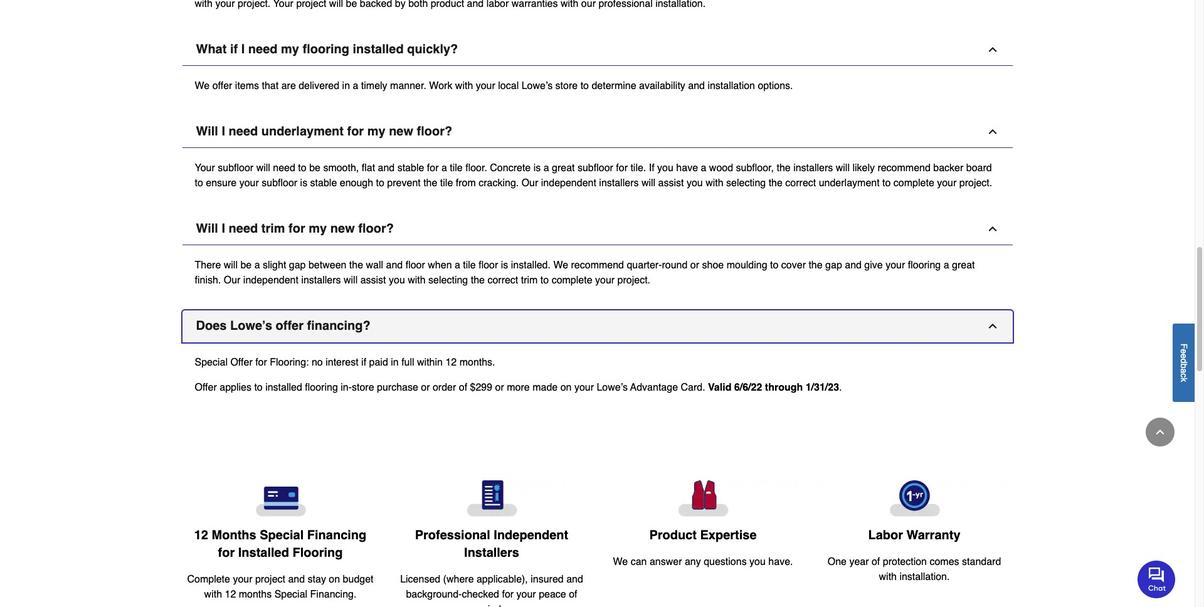 Task type: locate. For each thing, give the bounding box(es) containing it.
store left determine
[[556, 80, 578, 91]]

chevron up image inside does lowe's offer financing? button
[[986, 320, 999, 332]]

complete
[[894, 177, 935, 189], [552, 275, 593, 286]]

2 vertical spatial chevron up image
[[986, 320, 999, 332]]

prevent
[[387, 177, 421, 189]]

in left full
[[391, 357, 399, 368]]

complete up does lowe's offer financing? button
[[552, 275, 593, 286]]

6/6/22
[[734, 382, 762, 393]]

installers inside there will be a slight gap between the wall and floor when a tile floor is installed. we recommend quarter-round or shoe moulding to cover the gap and give your flooring a great finish. our independent installers will assist you with selecting the correct trim to complete your project.
[[301, 275, 341, 286]]

1 vertical spatial be
[[241, 259, 252, 271]]

0 horizontal spatial offer
[[195, 382, 217, 393]]

your right ensure
[[239, 177, 259, 189]]

0 vertical spatial new
[[389, 124, 413, 138]]

smooth,
[[323, 162, 359, 174]]

0 vertical spatial on
[[561, 382, 572, 393]]

0 horizontal spatial new
[[330, 221, 355, 236]]

2 vertical spatial tile
[[463, 259, 476, 271]]

0 vertical spatial offer
[[230, 357, 253, 368]]

is up will i need trim for my new floor?
[[300, 177, 307, 189]]

with inside your subfloor will need to be smooth, flat and stable for a tile floor. concrete is a great subfloor for tile. if you have a wood subfloor, the installers will likely recommend backer board to ensure your subfloor is stable enough to prevent the tile from cracking. our independent installers will assist you with selecting the correct underlayment to complete your project.
[[706, 177, 724, 189]]

financing?
[[307, 318, 371, 333]]

assist down the wall
[[360, 275, 386, 286]]

1 vertical spatial great
[[952, 259, 975, 271]]

flooring right the 'give'
[[908, 259, 941, 271]]

for inside 12 months special financing for installed flooring
[[218, 546, 235, 560]]

need up that
[[248, 42, 278, 56]]

trim
[[261, 221, 285, 236], [521, 275, 538, 286]]

0 horizontal spatial if
[[230, 42, 238, 56]]

2 will from the top
[[196, 221, 218, 236]]

1 horizontal spatial underlayment
[[819, 177, 880, 189]]

independent
[[541, 177, 596, 189], [243, 275, 299, 286]]

i for underlayment
[[222, 124, 225, 138]]

2 vertical spatial we
[[613, 556, 628, 567]]

1 horizontal spatial lowe's
[[522, 80, 553, 91]]

i right what
[[241, 42, 245, 56]]

0 vertical spatial floor?
[[417, 124, 452, 138]]

underlayment
[[261, 124, 344, 138], [819, 177, 880, 189]]

1 vertical spatial new
[[330, 221, 355, 236]]

1 horizontal spatial on
[[561, 382, 572, 393]]

1 vertical spatial correct
[[488, 275, 518, 286]]

one
[[828, 556, 847, 568]]

1 vertical spatial floor?
[[358, 221, 394, 236]]

your down backer
[[937, 177, 957, 189]]

on right made
[[561, 382, 572, 393]]

with
[[455, 80, 473, 91], [706, 177, 724, 189], [408, 275, 426, 286], [879, 571, 897, 583], [204, 589, 222, 600]]

my inside what if i need my flooring installed quickly? button
[[281, 42, 299, 56]]

great
[[552, 162, 575, 174], [952, 259, 975, 271]]

2 vertical spatial installers
[[301, 275, 341, 286]]

we left can at bottom right
[[613, 556, 628, 567]]

0 horizontal spatial store
[[352, 382, 374, 393]]

chevron up image inside what if i need my flooring installed quickly? button
[[986, 43, 999, 56]]

1 horizontal spatial complete
[[894, 177, 935, 189]]

0 horizontal spatial installers
[[301, 275, 341, 286]]

2 horizontal spatial is
[[534, 162, 541, 174]]

2 horizontal spatial my
[[367, 124, 386, 138]]

what if i need my flooring installed quickly? button
[[182, 34, 1013, 66]]

tile right when
[[463, 259, 476, 271]]

concrete
[[490, 162, 531, 174]]

1 vertical spatial stable
[[310, 177, 337, 189]]

1 horizontal spatial installers
[[599, 177, 639, 189]]

flooring inside there will be a slight gap between the wall and floor when a tile floor is installed. we recommend quarter-round or shoe moulding to cover the gap and give your flooring a great finish. our independent installers will assist you with selecting the correct trim to complete your project.
[[908, 259, 941, 271]]

assist down have
[[658, 177, 684, 189]]

is
[[534, 162, 541, 174], [300, 177, 307, 189], [501, 259, 508, 271]]

offer inside button
[[276, 318, 304, 333]]

my up 'are' at the top left of page
[[281, 42, 299, 56]]

1 floor from the left
[[406, 259, 425, 271]]

recommend down will i need trim for my new floor? button
[[571, 259, 624, 271]]

project. down "quarter-"
[[618, 275, 651, 286]]

1 gap from the left
[[289, 259, 306, 271]]

or
[[691, 259, 699, 271], [421, 382, 430, 393], [495, 382, 504, 393]]

we down what
[[195, 80, 210, 91]]

chevron up image inside will i need underlayment for my new floor? button
[[986, 125, 999, 138]]

lowe's
[[522, 80, 553, 91], [230, 318, 272, 333], [597, 382, 628, 393]]

our right finish.
[[224, 275, 241, 286]]

if
[[230, 42, 238, 56], [361, 357, 366, 368]]

0 vertical spatial underlayment
[[261, 124, 344, 138]]

1 vertical spatial we
[[554, 259, 568, 271]]

1 vertical spatial underlayment
[[819, 177, 880, 189]]

selecting down subfloor,
[[726, 177, 766, 189]]

0 vertical spatial is
[[534, 162, 541, 174]]

mind.
[[480, 604, 504, 607]]

does lowe's offer financing?
[[196, 318, 371, 333]]

enough
[[340, 177, 373, 189]]

in right delivered
[[342, 80, 350, 91]]

1 vertical spatial trim
[[521, 275, 538, 286]]

1 horizontal spatial if
[[361, 357, 366, 368]]

lowe's inside button
[[230, 318, 272, 333]]

1 horizontal spatial gap
[[826, 259, 842, 271]]

0 horizontal spatial floor
[[406, 259, 425, 271]]

1 vertical spatial on
[[329, 574, 340, 585]]

will up the your
[[196, 124, 218, 138]]

selecting inside there will be a slight gap between the wall and floor when a tile floor is installed. we recommend quarter-round or shoe moulding to cover the gap and give your flooring a great finish. our independent installers will assist you with selecting the correct trim to complete your project.
[[429, 275, 468, 286]]

1 horizontal spatial offer
[[276, 318, 304, 333]]

need down will i need underlayment for my new floor?
[[273, 162, 295, 174]]

stable
[[397, 162, 424, 174], [310, 177, 337, 189]]

will
[[256, 162, 270, 174], [836, 162, 850, 174], [642, 177, 656, 189], [224, 259, 238, 271], [344, 275, 358, 286]]

we can answer any questions you have.
[[613, 556, 793, 567]]

your up does lowe's offer financing? button
[[595, 275, 615, 286]]

2 chevron up image from the top
[[986, 222, 999, 235]]

12 inside 12 months special financing for installed flooring
[[194, 528, 208, 542]]

determine
[[592, 80, 636, 91]]

your up 12 months
[[233, 574, 252, 585]]

you
[[657, 162, 674, 174], [687, 177, 703, 189], [389, 275, 405, 286], [750, 556, 766, 567]]

be
[[309, 162, 321, 174], [241, 259, 252, 271]]

1 vertical spatial independent
[[243, 275, 299, 286]]

need
[[248, 42, 278, 56], [229, 124, 258, 138], [273, 162, 295, 174], [229, 221, 258, 236]]

of for peace
[[569, 589, 577, 600]]

and left stay
[[288, 574, 305, 585]]

within
[[417, 357, 443, 368]]

comes
[[930, 556, 959, 568]]

correct inside there will be a slight gap between the wall and floor when a tile floor is installed. we recommend quarter-round or shoe moulding to cover the gap and give your flooring a great finish. our independent installers will assist you with selecting the correct trim to complete your project.
[[488, 275, 518, 286]]

0 vertical spatial if
[[230, 42, 238, 56]]

0 horizontal spatial independent
[[243, 275, 299, 286]]

a inside button
[[1179, 368, 1189, 373]]

professional
[[415, 528, 490, 542]]

project. down board
[[960, 177, 993, 189]]

0 horizontal spatial my
[[281, 42, 299, 56]]

special up applies
[[195, 357, 228, 368]]

does
[[196, 318, 227, 333]]

my for will i need underlayment for my new floor?
[[367, 124, 386, 138]]

lowe's left advantage
[[597, 382, 628, 393]]

tile up from
[[450, 162, 463, 174]]

subfloor up will i need trim for my new floor?
[[262, 177, 297, 189]]

0 horizontal spatial complete
[[552, 275, 593, 286]]

underlayment down likely at the top right of page
[[819, 177, 880, 189]]

independent inside your subfloor will need to be smooth, flat and stable for a tile floor. concrete is a great subfloor for tile. if you have a wood subfloor, the installers will likely recommend backer board to ensure your subfloor is stable enough to prevent the tile from cracking. our independent installers will assist you with selecting the correct underlayment to complete your project.
[[541, 177, 596, 189]]

0 vertical spatial 12
[[446, 357, 457, 368]]

is left installed.
[[501, 259, 508, 271]]

1 vertical spatial project.
[[618, 275, 651, 286]]

selecting inside your subfloor will need to be smooth, flat and stable for a tile floor. concrete is a great subfloor for tile. if you have a wood subfloor, the installers will likely recommend backer board to ensure your subfloor is stable enough to prevent the tile from cracking. our independent installers will assist you with selecting the correct underlayment to complete your project.
[[726, 177, 766, 189]]

0 horizontal spatial our
[[224, 275, 241, 286]]

0 vertical spatial trim
[[261, 221, 285, 236]]

recommend inside there will be a slight gap between the wall and floor when a tile floor is installed. we recommend quarter-round or shoe moulding to cover the gap and give your flooring a great finish. our independent installers will assist you with selecting the correct trim to complete your project.
[[571, 259, 624, 271]]

installed down flooring:
[[265, 382, 302, 393]]

or left shoe
[[691, 259, 699, 271]]

wall
[[366, 259, 383, 271]]

0 vertical spatial selecting
[[726, 177, 766, 189]]

offer applies to installed flooring in-store purchase or order of $299 or more made on your lowe's advantage card. valid 6/6/22 through 1/31/23 .
[[195, 382, 842, 393]]

2 vertical spatial lowe's
[[597, 382, 628, 393]]

and right flat
[[378, 162, 395, 174]]

be inside there will be a slight gap between the wall and floor when a tile floor is installed. we recommend quarter-round or shoe moulding to cover the gap and give your flooring a great finish. our independent installers will assist you with selecting the correct trim to complete your project.
[[241, 259, 252, 271]]

our down concrete
[[522, 177, 538, 189]]

of inside licensed (where applicable), insured and background-checked for your peace of mind.
[[569, 589, 577, 600]]

your left local
[[476, 80, 495, 91]]

chevron up image
[[986, 43, 999, 56], [986, 222, 999, 235], [986, 320, 999, 332]]

1 horizontal spatial be
[[309, 162, 321, 174]]

financing
[[307, 528, 366, 542]]

selecting down when
[[429, 275, 468, 286]]

0 horizontal spatial on
[[329, 574, 340, 585]]

0 horizontal spatial floor?
[[358, 221, 394, 236]]

paid
[[369, 357, 388, 368]]

0 vertical spatial project.
[[960, 177, 993, 189]]

1 horizontal spatial or
[[495, 382, 504, 393]]

3 chevron up image from the top
[[986, 320, 999, 332]]

or right the $299
[[495, 382, 504, 393]]

floor left installed.
[[479, 259, 498, 271]]

floor? up the wall
[[358, 221, 394, 236]]

cracking.
[[479, 177, 519, 189]]

1 vertical spatial i
[[222, 124, 225, 138]]

0 vertical spatial will
[[196, 124, 218, 138]]

timely
[[361, 80, 387, 91]]

0 horizontal spatial underlayment
[[261, 124, 344, 138]]

is right concrete
[[534, 162, 541, 174]]

our
[[522, 177, 538, 189], [224, 275, 241, 286]]

1 horizontal spatial assist
[[658, 177, 684, 189]]

and inside licensed (where applicable), insured and background-checked for your peace of mind.
[[567, 574, 583, 585]]

1 horizontal spatial we
[[554, 259, 568, 271]]

for inside licensed (where applicable), insured and background-checked for your peace of mind.
[[502, 589, 514, 600]]

independent down slight
[[243, 275, 299, 286]]

1 vertical spatial complete
[[552, 275, 593, 286]]

we right installed.
[[554, 259, 568, 271]]

1 vertical spatial of
[[872, 556, 880, 568]]

selecting
[[726, 177, 766, 189], [429, 275, 468, 286]]

will left likely at the top right of page
[[836, 162, 850, 174]]

special
[[195, 357, 228, 368], [260, 528, 304, 542], [275, 589, 307, 600]]

store
[[556, 80, 578, 91], [352, 382, 374, 393]]

we
[[195, 80, 210, 91], [554, 259, 568, 271], [613, 556, 628, 567]]

licensed (where applicable), insured and background-checked for your peace of mind.
[[400, 574, 583, 607]]

1 horizontal spatial of
[[569, 589, 577, 600]]

with inside there will be a slight gap between the wall and floor when a tile floor is installed. we recommend quarter-round or shoe moulding to cover the gap and give your flooring a great finish. our independent installers will assist you with selecting the correct trim to complete your project.
[[408, 275, 426, 286]]

delivered
[[299, 80, 339, 91]]

1 horizontal spatial my
[[309, 221, 327, 236]]

2 vertical spatial my
[[309, 221, 327, 236]]

and right the wall
[[386, 259, 403, 271]]

project. inside your subfloor will need to be smooth, flat and stable for a tile floor. concrete is a great subfloor for tile. if you have a wood subfloor, the installers will likely recommend backer board to ensure your subfloor is stable enough to prevent the tile from cracking. our independent installers will assist you with selecting the correct underlayment to complete your project.
[[960, 177, 993, 189]]

1 horizontal spatial new
[[389, 124, 413, 138]]

new up between
[[330, 221, 355, 236]]

moulding
[[727, 259, 768, 271]]

a blue 1-year labor warranty icon. image
[[819, 480, 1010, 517]]

0 horizontal spatial great
[[552, 162, 575, 174]]

installers down between
[[301, 275, 341, 286]]

our inside there will be a slight gap between the wall and floor when a tile floor is installed. we recommend quarter-round or shoe moulding to cover the gap and give your flooring a great finish. our independent installers will assist you with selecting the correct trim to complete your project.
[[224, 275, 241, 286]]

is for will i need trim for my new floor?
[[501, 259, 508, 271]]

chevron up image for floor?
[[986, 222, 999, 235]]

subfloor up ensure
[[218, 162, 254, 174]]

recommend right likely at the top right of page
[[878, 162, 931, 174]]

1 horizontal spatial floor?
[[417, 124, 452, 138]]

trim inside button
[[261, 221, 285, 236]]

or inside there will be a slight gap between the wall and floor when a tile floor is installed. we recommend quarter-round or shoe moulding to cover the gap and give your flooring a great finish. our independent installers will assist you with selecting the correct trim to complete your project.
[[691, 259, 699, 271]]

independent up will i need trim for my new floor? button
[[541, 177, 596, 189]]

with inside complete your project and stay on budget with 12 months special financing.
[[204, 589, 222, 600]]

gap right slight
[[289, 259, 306, 271]]

0 vertical spatial assist
[[658, 177, 684, 189]]

12 right within
[[446, 357, 457, 368]]

subfloor
[[218, 162, 254, 174], [578, 162, 613, 174], [262, 177, 297, 189]]

and left the 'give'
[[845, 259, 862, 271]]

0 horizontal spatial in
[[342, 80, 350, 91]]

e up b
[[1179, 354, 1189, 358]]

is inside there will be a slight gap between the wall and floor when a tile floor is installed. we recommend quarter-round or shoe moulding to cover the gap and give your flooring a great finish. our independent installers will assist you with selecting the correct trim to complete your project.
[[501, 259, 508, 271]]

chevron up image inside will i need trim for my new floor? button
[[986, 222, 999, 235]]

chevron up image
[[986, 125, 999, 138], [1154, 426, 1167, 438]]

through
[[765, 382, 803, 393]]

1 chevron up image from the top
[[986, 43, 999, 56]]

to
[[581, 80, 589, 91], [298, 162, 307, 174], [195, 177, 203, 189], [376, 177, 384, 189], [883, 177, 891, 189], [770, 259, 779, 271], [541, 275, 549, 286], [254, 382, 263, 393]]

shoe
[[702, 259, 724, 271]]

0 horizontal spatial stable
[[310, 177, 337, 189]]

wood
[[709, 162, 733, 174]]

correct inside your subfloor will need to be smooth, flat and stable for a tile floor. concrete is a great subfloor for tile. if you have a wood subfloor, the installers will likely recommend backer board to ensure your subfloor is stable enough to prevent the tile from cracking. our independent installers will assist you with selecting the correct underlayment to complete your project.
[[786, 177, 816, 189]]

trim up slight
[[261, 221, 285, 236]]

stable up prevent
[[397, 162, 424, 174]]

1 vertical spatial our
[[224, 275, 241, 286]]

offer up applies
[[230, 357, 253, 368]]

0 vertical spatial we
[[195, 80, 210, 91]]

floor left when
[[406, 259, 425, 271]]

floor.
[[466, 162, 487, 174]]

offer up flooring:
[[276, 318, 304, 333]]

tile left from
[[440, 177, 453, 189]]

my up between
[[309, 221, 327, 236]]

0 horizontal spatial we
[[195, 80, 210, 91]]

i down ensure
[[222, 221, 225, 236]]

2 vertical spatial i
[[222, 221, 225, 236]]

0 vertical spatial be
[[309, 162, 321, 174]]

be left smooth,
[[309, 162, 321, 174]]

more
[[507, 382, 530, 393]]

complete down backer
[[894, 177, 935, 189]]

checked
[[462, 589, 499, 600]]

offer
[[212, 80, 232, 91], [276, 318, 304, 333]]

my inside will i need trim for my new floor? button
[[309, 221, 327, 236]]

likely
[[853, 162, 875, 174]]

1 e from the top
[[1179, 349, 1189, 354]]

we for we can answer any questions you have.
[[613, 556, 628, 567]]

recommend inside your subfloor will need to be smooth, flat and stable for a tile floor. concrete is a great subfloor for tile. if you have a wood subfloor, the installers will likely recommend backer board to ensure your subfloor is stable enough to prevent the tile from cracking. our independent installers will assist you with selecting the correct underlayment to complete your project.
[[878, 162, 931, 174]]

1 vertical spatial will
[[196, 221, 218, 236]]

will up "there"
[[196, 221, 218, 236]]

underlayment inside button
[[261, 124, 344, 138]]

0 vertical spatial special
[[195, 357, 228, 368]]

floor? down 'work' on the top of page
[[417, 124, 452, 138]]

insured
[[531, 574, 564, 585]]

0 horizontal spatial recommend
[[571, 259, 624, 271]]

project. inside there will be a slight gap between the wall and floor when a tile floor is installed. we recommend quarter-round or shoe moulding to cover the gap and give your flooring a great finish. our independent installers will assist you with selecting the correct trim to complete your project.
[[618, 275, 651, 286]]

flooring up delivered
[[303, 42, 349, 56]]

of for order
[[459, 382, 467, 393]]

offer left items at the top
[[212, 80, 232, 91]]

1 vertical spatial tile
[[440, 177, 453, 189]]

my inside will i need underlayment for my new floor? button
[[367, 124, 386, 138]]

1 vertical spatial offer
[[276, 318, 304, 333]]

chevron up image for quickly?
[[986, 43, 999, 56]]

subfloor down will i need underlayment for my new floor? button
[[578, 162, 613, 174]]

my
[[281, 42, 299, 56], [367, 124, 386, 138], [309, 221, 327, 236]]

12 left months
[[194, 528, 208, 542]]

installers
[[794, 162, 833, 174], [599, 177, 639, 189], [301, 275, 341, 286]]

0 horizontal spatial trim
[[261, 221, 285, 236]]

my up flat
[[367, 124, 386, 138]]

$299
[[470, 382, 493, 393]]

flooring
[[293, 546, 343, 560]]

1 horizontal spatial floor
[[479, 259, 498, 271]]

of left the $299
[[459, 382, 467, 393]]

0 horizontal spatial of
[[459, 382, 467, 393]]

1 vertical spatial special
[[260, 528, 304, 542]]

need down ensure
[[229, 221, 258, 236]]

1 vertical spatial installers
[[599, 177, 639, 189]]

0 horizontal spatial lowe's
[[230, 318, 272, 333]]

labor warranty
[[868, 528, 961, 542]]

0 horizontal spatial offer
[[212, 80, 232, 91]]

questions
[[704, 556, 747, 567]]

if right what
[[230, 42, 238, 56]]

2 gap from the left
[[826, 259, 842, 271]]

lowe's right local
[[522, 80, 553, 91]]

stable down smooth,
[[310, 177, 337, 189]]

your right made
[[575, 382, 594, 393]]

1 will from the top
[[196, 124, 218, 138]]

1 vertical spatial recommend
[[571, 259, 624, 271]]

0 vertical spatial store
[[556, 80, 578, 91]]

professional independent installers
[[415, 528, 568, 560]]

store down paid
[[352, 382, 374, 393]]

chevron up image inside the scroll to top element
[[1154, 426, 1167, 438]]

you inside there will be a slight gap between the wall and floor when a tile floor is installed. we recommend quarter-round or shoe moulding to cover the gap and give your flooring a great finish. our independent installers will assist you with selecting the correct trim to complete your project.
[[389, 275, 405, 286]]

your down insured
[[517, 589, 536, 600]]

installed up timely at the left of the page
[[353, 42, 404, 56]]

be left slight
[[241, 259, 252, 271]]

new
[[389, 124, 413, 138], [330, 221, 355, 236]]

on
[[561, 382, 572, 393], [329, 574, 340, 585]]

installers left likely at the top right of page
[[794, 162, 833, 174]]

1 horizontal spatial is
[[501, 259, 508, 271]]

finish.
[[195, 275, 221, 286]]

of right peace
[[569, 589, 577, 600]]

i up ensure
[[222, 124, 225, 138]]

1 vertical spatial is
[[300, 177, 307, 189]]

offer left applies
[[195, 382, 217, 393]]

we inside there will be a slight gap between the wall and floor when a tile floor is installed. we recommend quarter-round or shoe moulding to cover the gap and give your flooring a great finish. our independent installers will assist you with selecting the correct trim to complete your project.
[[554, 259, 568, 271]]

new down "manner."
[[389, 124, 413, 138]]

trim down installed.
[[521, 275, 538, 286]]

need inside your subfloor will need to be smooth, flat and stable for a tile floor. concrete is a great subfloor for tile. if you have a wood subfloor, the installers will likely recommend backer board to ensure your subfloor is stable enough to prevent the tile from cracking. our independent installers will assist you with selecting the correct underlayment to complete your project.
[[273, 162, 295, 174]]

flooring left the in-
[[305, 382, 338, 393]]

recommend
[[878, 162, 931, 174], [571, 259, 624, 271]]

2 vertical spatial is
[[501, 259, 508, 271]]

on up financing.
[[329, 574, 340, 585]]

your subfloor will need to be smooth, flat and stable for a tile floor. concrete is a great subfloor for tile. if you have a wood subfloor, the installers will likely recommend backer board to ensure your subfloor is stable enough to prevent the tile from cracking. our independent installers will assist you with selecting the correct underlayment to complete your project.
[[195, 162, 993, 189]]

will
[[196, 124, 218, 138], [196, 221, 218, 236]]

and right insured
[[567, 574, 583, 585]]

or left order
[[421, 382, 430, 393]]

between
[[309, 259, 347, 271]]

gap left the 'give'
[[826, 259, 842, 271]]



Task type: vqa. For each thing, say whether or not it's contained in the screenshot.
Core associated with Rigid Core Mallorca 20-mil x 7-3/32-in W x 60-in L Waterproof and Water Resistant Interlocking Luxury Vinyl Plank Flooring (23.88-sq ft/ Carton)
no



Task type: describe. For each thing, give the bounding box(es) containing it.
1 vertical spatial offer
[[195, 382, 217, 393]]

if inside button
[[230, 42, 238, 56]]

2 floor from the left
[[479, 259, 498, 271]]

independent
[[494, 528, 568, 542]]

floor? for will i need trim for my new floor?
[[358, 221, 394, 236]]

budget
[[343, 574, 374, 585]]

background-
[[406, 589, 462, 600]]

1 horizontal spatial store
[[556, 80, 578, 91]]

months.
[[460, 357, 495, 368]]

any
[[685, 556, 701, 567]]

have
[[676, 162, 698, 174]]

c
[[1179, 373, 1189, 378]]

installed.
[[511, 259, 551, 271]]

will down if
[[642, 177, 656, 189]]

licensed
[[400, 574, 440, 585]]

tile inside there will be a slight gap between the wall and floor when a tile floor is installed. we recommend quarter-round or shoe moulding to cover the gap and give your flooring a great finish. our independent installers will assist you with selecting the correct trim to complete your project.
[[463, 259, 476, 271]]

when
[[428, 259, 452, 271]]

installed inside what if i need my flooring installed quickly? button
[[353, 42, 404, 56]]

months
[[212, 528, 256, 542]]

is for will i need underlayment for my new floor?
[[534, 162, 541, 174]]

independent inside there will be a slight gap between the wall and floor when a tile floor is installed. we recommend quarter-round or shoe moulding to cover the gap and give your flooring a great finish. our independent installers will assist you with selecting the correct trim to complete your project.
[[243, 275, 299, 286]]

warranty
[[907, 528, 961, 542]]

complete
[[187, 574, 230, 585]]

round
[[662, 259, 688, 271]]

installers
[[464, 546, 519, 560]]

valid
[[708, 382, 732, 393]]

need inside button
[[248, 42, 278, 56]]

cover
[[781, 259, 806, 271]]

1 horizontal spatial 12
[[446, 357, 457, 368]]

and inside complete your project and stay on budget with 12 months special financing.
[[288, 574, 305, 585]]

a dark blue credit card icon. image
[[185, 480, 376, 517]]

special inside 12 months special financing for installed flooring
[[260, 528, 304, 542]]

1/31/23
[[806, 382, 839, 393]]

will down between
[[344, 275, 358, 286]]

1 vertical spatial store
[[352, 382, 374, 393]]

in-
[[341, 382, 352, 393]]

12 months
[[225, 589, 272, 600]]

2 vertical spatial flooring
[[305, 382, 338, 393]]

b
[[1179, 363, 1189, 368]]

and inside your subfloor will need to be smooth, flat and stable for a tile floor. concrete is a great subfloor for tile. if you have a wood subfloor, the installers will likely recommend backer board to ensure your subfloor is stable enough to prevent the tile from cracking. our independent installers will assist you with selecting the correct underlayment to complete your project.
[[378, 162, 395, 174]]

quickly?
[[407, 42, 458, 56]]

a dark blue background check icon. image
[[396, 480, 587, 517]]

what if i need my flooring installed quickly?
[[196, 42, 458, 56]]

new for will i need underlayment for my new floor?
[[389, 124, 413, 138]]

0 vertical spatial stable
[[397, 162, 424, 174]]

great inside there will be a slight gap between the wall and floor when a tile floor is installed. we recommend quarter-round or shoe moulding to cover the gap and give your flooring a great finish. our independent installers will assist you with selecting the correct trim to complete your project.
[[952, 259, 975, 271]]

2 horizontal spatial subfloor
[[578, 162, 613, 174]]

new for will i need trim for my new floor?
[[330, 221, 355, 236]]

0 vertical spatial in
[[342, 80, 350, 91]]

flooring:
[[270, 357, 309, 368]]

options.
[[758, 80, 793, 91]]

interest
[[326, 357, 359, 368]]

assist inside your subfloor will need to be smooth, flat and stable for a tile floor. concrete is a great subfloor for tile. if you have a wood subfloor, the installers will likely recommend backer board to ensure your subfloor is stable enough to prevent the tile from cracking. our independent installers will assist you with selecting the correct underlayment to complete your project.
[[658, 177, 684, 189]]

complete your project and stay on budget with 12 months special financing.
[[187, 574, 374, 600]]

installation.
[[900, 571, 950, 583]]

and right availability
[[688, 80, 705, 91]]

installation
[[708, 80, 755, 91]]

0 vertical spatial tile
[[450, 162, 463, 174]]

floor? for will i need underlayment for my new floor?
[[417, 124, 452, 138]]

will i need trim for my new floor?
[[196, 221, 394, 236]]

advantage
[[630, 382, 678, 393]]

be inside your subfloor will need to be smooth, flat and stable for a tile floor. concrete is a great subfloor for tile. if you have a wood subfloor, the installers will likely recommend backer board to ensure your subfloor is stable enough to prevent the tile from cracking. our independent installers will assist you with selecting the correct underlayment to complete your project.
[[309, 162, 321, 174]]

subfloor,
[[736, 162, 774, 174]]

with inside one year of protection comes standard with installation.
[[879, 571, 897, 583]]

1 horizontal spatial subfloor
[[262, 177, 297, 189]]

a lowe's red vest icon. image
[[608, 480, 799, 517]]

need down items at the top
[[229, 124, 258, 138]]

12 months special financing for installed flooring
[[194, 528, 366, 560]]

backer
[[934, 162, 964, 174]]

applies
[[220, 382, 252, 393]]

great inside your subfloor will need to be smooth, flat and stable for a tile floor. concrete is a great subfloor for tile. if you have a wood subfloor, the installers will likely recommend backer board to ensure your subfloor is stable enough to prevent the tile from cracking. our independent installers will assist you with selecting the correct underlayment to complete your project.
[[552, 162, 575, 174]]

i for trim
[[222, 221, 225, 236]]

0 horizontal spatial or
[[421, 382, 430, 393]]

quarter-
[[627, 259, 662, 271]]

underlayment inside your subfloor will need to be smooth, flat and stable for a tile floor. concrete is a great subfloor for tile. if you have a wood subfloor, the installers will likely recommend backer board to ensure your subfloor is stable enough to prevent the tile from cracking. our independent installers will assist you with selecting the correct underlayment to complete your project.
[[819, 177, 880, 189]]

made
[[533, 382, 558, 393]]

applicable),
[[477, 574, 528, 585]]

ensure
[[206, 177, 237, 189]]

k
[[1179, 378, 1189, 382]]

no
[[312, 357, 323, 368]]

that
[[262, 80, 279, 91]]

have.
[[769, 556, 793, 567]]

your inside complete your project and stay on budget with 12 months special financing.
[[233, 574, 252, 585]]

complete inside there will be a slight gap between the wall and floor when a tile floor is installed. we recommend quarter-round or shoe moulding to cover the gap and give your flooring a great finish. our independent installers will assist you with selecting the correct trim to complete your project.
[[552, 275, 593, 286]]

will right "there"
[[224, 259, 238, 271]]

flat
[[362, 162, 375, 174]]

order
[[433, 382, 456, 393]]

will i need underlayment for my new floor? button
[[182, 116, 1013, 148]]

tile.
[[631, 162, 646, 174]]

our inside your subfloor will need to be smooth, flat and stable for a tile floor. concrete is a great subfloor for tile. if you have a wood subfloor, the installers will likely recommend backer board to ensure your subfloor is stable enough to prevent the tile from cracking. our independent installers will assist you with selecting the correct underlayment to complete your project.
[[522, 177, 538, 189]]

will for will i need underlayment for my new floor?
[[196, 124, 218, 138]]

d
[[1179, 358, 1189, 363]]

availability
[[639, 80, 686, 91]]

flooring inside what if i need my flooring installed quickly? button
[[303, 42, 349, 56]]

from
[[456, 177, 476, 189]]

are
[[281, 80, 296, 91]]

labor
[[868, 528, 903, 542]]

scroll to top element
[[1146, 418, 1175, 447]]

complete inside your subfloor will need to be smooth, flat and stable for a tile floor. concrete is a great subfloor for tile. if you have a wood subfloor, the installers will likely recommend backer board to ensure your subfloor is stable enough to prevent the tile from cracking. our independent installers will assist you with selecting the correct underlayment to complete your project.
[[894, 177, 935, 189]]

i inside button
[[241, 42, 245, 56]]

card.
[[681, 382, 705, 393]]

answer
[[650, 556, 682, 567]]

of inside one year of protection comes standard with installation.
[[872, 556, 880, 568]]

expertise
[[700, 528, 757, 542]]

trim inside there will be a slight gap between the wall and floor when a tile floor is installed. we recommend quarter-round or shoe moulding to cover the gap and give your flooring a great finish. our independent installers will assist you with selecting the correct trim to complete your project.
[[521, 275, 538, 286]]

year
[[850, 556, 869, 568]]

standard
[[962, 556, 1001, 568]]

product
[[649, 528, 697, 542]]

assist inside there will be a slight gap between the wall and floor when a tile floor is installed. we recommend quarter-round or shoe moulding to cover the gap and give your flooring a great finish. our independent installers will assist you with selecting the correct trim to complete your project.
[[360, 275, 386, 286]]

will for will i need trim for my new floor?
[[196, 221, 218, 236]]

will right the your
[[256, 162, 270, 174]]

one year of protection comes standard with installation.
[[828, 556, 1001, 583]]

we for we offer items that are delivered in a timely manner. work with your local lowe's store to determine availability and installation options.
[[195, 80, 210, 91]]

.
[[839, 382, 842, 393]]

1 vertical spatial installed
[[265, 382, 302, 393]]

2 horizontal spatial installers
[[794, 162, 833, 174]]

chat invite button image
[[1138, 560, 1176, 598]]

there
[[195, 259, 221, 271]]

give
[[865, 259, 883, 271]]

(where
[[443, 574, 474, 585]]

2 horizontal spatial lowe's
[[597, 382, 628, 393]]

your
[[195, 162, 215, 174]]

board
[[967, 162, 992, 174]]

2 e from the top
[[1179, 354, 1189, 358]]

protection
[[883, 556, 927, 568]]

f e e d b a c k
[[1179, 343, 1189, 382]]

we offer items that are delivered in a timely manner. work with your local lowe's store to determine availability and installation options.
[[195, 80, 793, 91]]

items
[[235, 80, 259, 91]]

will i need underlayment for my new floor?
[[196, 124, 452, 138]]

0 vertical spatial offer
[[212, 80, 232, 91]]

there will be a slight gap between the wall and floor when a tile floor is installed. we recommend quarter-round or shoe moulding to cover the gap and give your flooring a great finish. our independent installers will assist you with selecting the correct trim to complete your project.
[[195, 259, 975, 286]]

f e e d b a c k button
[[1173, 323, 1195, 402]]

peace
[[539, 589, 566, 600]]

if
[[649, 162, 655, 174]]

special inside complete your project and stay on budget with 12 months special financing.
[[275, 589, 307, 600]]

your inside licensed (where applicable), insured and background-checked for your peace of mind.
[[517, 589, 536, 600]]

your right the 'give'
[[886, 259, 905, 271]]

what
[[196, 42, 227, 56]]

special offer for flooring: no interest if paid in full within 12 months.
[[195, 357, 495, 368]]

1 horizontal spatial offer
[[230, 357, 253, 368]]

0 horizontal spatial subfloor
[[218, 162, 254, 174]]

my for will i need trim for my new floor?
[[309, 221, 327, 236]]

on inside complete your project and stay on budget with 12 months special financing.
[[329, 574, 340, 585]]

manner.
[[390, 80, 426, 91]]

1 horizontal spatial in
[[391, 357, 399, 368]]



